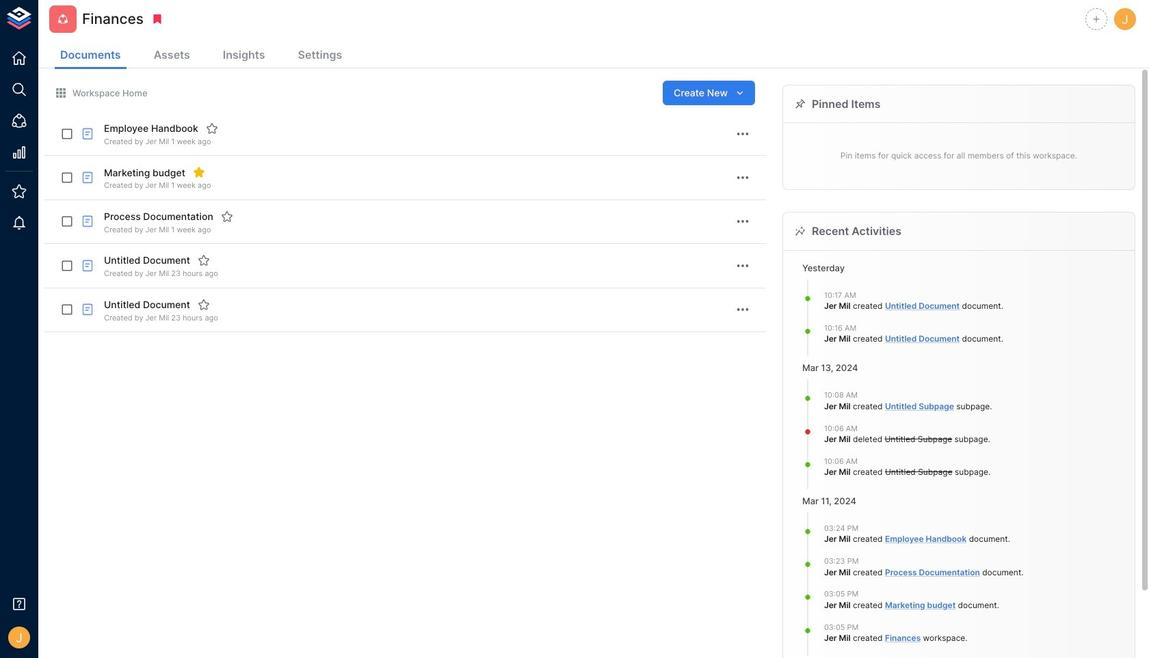 Task type: vqa. For each thing, say whether or not it's contained in the screenshot.
Remove Favorite icon
yes



Task type: locate. For each thing, give the bounding box(es) containing it.
favorite image
[[221, 211, 233, 223], [198, 255, 210, 267]]

0 vertical spatial favorite image
[[221, 211, 233, 223]]

1 vertical spatial favorite image
[[198, 255, 210, 267]]

favorite image
[[206, 122, 218, 135], [198, 299, 210, 311]]

0 vertical spatial favorite image
[[206, 122, 218, 135]]



Task type: describe. For each thing, give the bounding box(es) containing it.
0 horizontal spatial favorite image
[[198, 255, 210, 267]]

1 vertical spatial favorite image
[[198, 299, 210, 311]]

remove favorite image
[[193, 167, 205, 179]]

remove bookmark image
[[151, 13, 164, 25]]

1 horizontal spatial favorite image
[[221, 211, 233, 223]]



